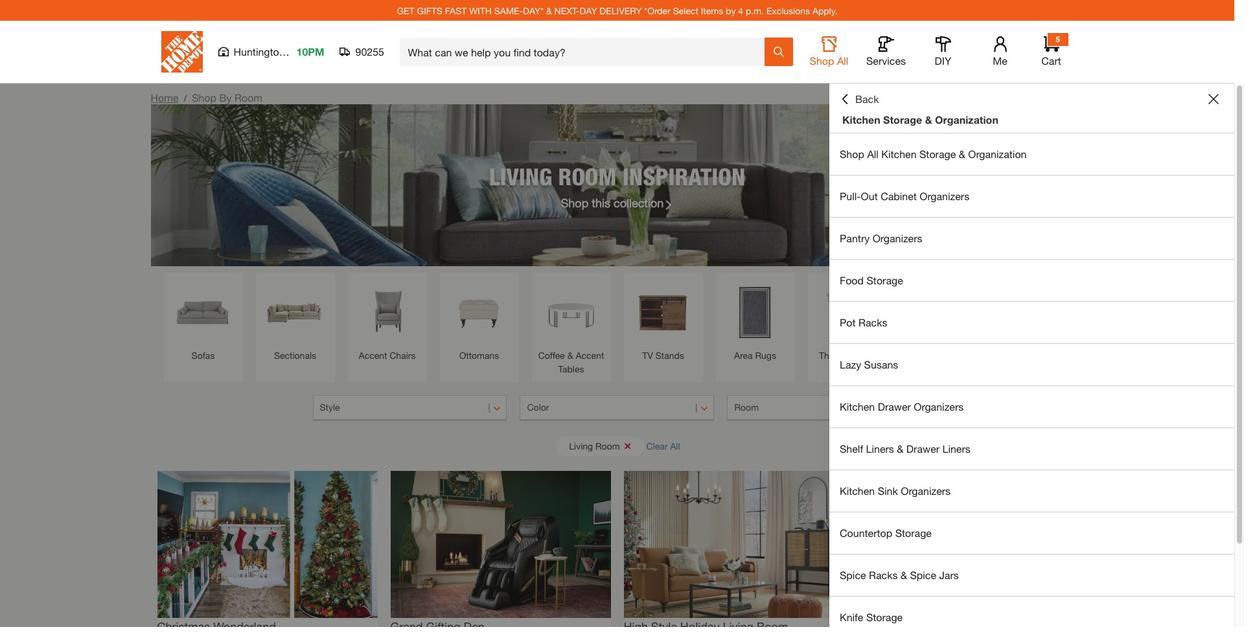 Task type: locate. For each thing, give the bounding box(es) containing it.
drawer up shelf liners & drawer liners
[[878, 400, 911, 413]]

& down kitchen drawer organizers
[[897, 443, 904, 455]]

living room button
[[556, 436, 645, 456]]

tv stands link
[[630, 279, 696, 362]]

shop for shop all kitchen storage & organization
[[840, 148, 864, 160]]

0 vertical spatial racks
[[859, 316, 887, 329]]

& inside the coffee & accent tables
[[567, 350, 573, 361]]

services
[[866, 54, 906, 67]]

1 horizontal spatial all
[[837, 54, 849, 67]]

pillows
[[847, 350, 875, 361]]

accent inside the coffee & accent tables
[[576, 350, 604, 361]]

pantry organizers
[[840, 232, 922, 244]]

0 horizontal spatial all
[[670, 440, 680, 451]]

all up out
[[867, 148, 879, 160]]

knife
[[840, 611, 863, 623]]

the home depot logo image
[[161, 31, 203, 73]]

shop for shop this collection
[[561, 195, 589, 210]]

0 horizontal spatial living
[[489, 162, 552, 190]]

color
[[527, 402, 549, 413]]

1 horizontal spatial living
[[569, 440, 593, 451]]

1 vertical spatial living
[[569, 440, 593, 451]]

racks
[[859, 316, 887, 329], [869, 569, 898, 581]]

storage up shop all kitchen storage & organization at the right
[[883, 113, 922, 126]]

storage up spice racks & spice jars
[[895, 527, 932, 539]]

& up tables at left
[[567, 350, 573, 361]]

1 horizontal spatial liners
[[943, 443, 971, 455]]

kitchen up shelf
[[840, 400, 875, 413]]

4 stretchy image image from the left
[[857, 471, 1077, 618]]

tv stands
[[642, 350, 684, 361]]

area rugs
[[734, 350, 776, 361]]

feedback link image
[[1227, 219, 1244, 289]]

1 accent from the left
[[359, 350, 387, 361]]

ottomans image
[[446, 279, 512, 345]]

10pm
[[296, 45, 324, 58]]

exclusions
[[767, 5, 810, 16]]

shop all kitchen storage & organization
[[840, 148, 1027, 160]]

tv stands image
[[630, 279, 696, 345]]

&
[[546, 5, 552, 16], [925, 113, 932, 126], [959, 148, 965, 160], [567, 350, 573, 361], [897, 443, 904, 455], [901, 569, 907, 581]]

home / shop by room
[[151, 91, 262, 104]]

cart
[[1041, 54, 1061, 67]]

0 horizontal spatial spice
[[840, 569, 866, 581]]

& right day*
[[546, 5, 552, 16]]

pull-
[[840, 190, 861, 202]]

lazy
[[840, 358, 861, 371]]

& down the kitchen storage & organization
[[959, 148, 965, 160]]

living for living room inspiration
[[489, 162, 552, 190]]

countertop storage
[[840, 527, 932, 539]]

storage for food storage
[[867, 274, 903, 286]]

shop up pull-
[[840, 148, 864, 160]]

1 vertical spatial racks
[[869, 569, 898, 581]]

throw blankets image
[[906, 279, 972, 345]]

gifts
[[417, 5, 443, 16]]

susans
[[864, 358, 898, 371]]

coffee & accent tables link
[[538, 279, 604, 376]]

accent chairs image
[[354, 279, 420, 345]]

organization
[[935, 113, 998, 126], [968, 148, 1027, 160]]

by
[[726, 5, 736, 16]]

kitchen drawer organizers
[[840, 400, 964, 413]]

room inside button
[[596, 440, 620, 451]]

organizers
[[920, 190, 970, 202], [873, 232, 922, 244], [914, 400, 964, 413], [901, 485, 951, 497]]

accent left chairs
[[359, 350, 387, 361]]

sectionals image
[[262, 279, 328, 345]]

kitchen down back button
[[842, 113, 880, 126]]

shop all
[[810, 54, 849, 67]]

racks down countertop storage
[[869, 569, 898, 581]]

0 horizontal spatial liners
[[866, 443, 894, 455]]

accent
[[359, 350, 387, 361], [576, 350, 604, 361]]

collection
[[614, 195, 664, 210]]

1 vertical spatial organization
[[968, 148, 1027, 160]]

all right "clear"
[[670, 440, 680, 451]]

shop down apply.
[[810, 54, 834, 67]]

living inside button
[[569, 440, 593, 451]]

shop
[[810, 54, 834, 67], [192, 91, 216, 104], [840, 148, 864, 160], [561, 195, 589, 210]]

countertop storage link
[[829, 513, 1234, 554]]

1 liners from the left
[[866, 443, 894, 455]]

by
[[219, 91, 232, 104]]

shelf liners & drawer liners
[[840, 443, 971, 455]]

2 accent from the left
[[576, 350, 604, 361]]

menu containing shop all kitchen storage & organization
[[829, 133, 1234, 627]]

huntington
[[234, 45, 285, 58]]

ottomans link
[[446, 279, 512, 362]]

color button
[[520, 395, 714, 421]]

curtains & drapes image
[[998, 279, 1064, 345]]

throw pillows link
[[814, 279, 880, 362]]

food storage link
[[829, 260, 1234, 301]]

0 vertical spatial all
[[837, 54, 849, 67]]

racks right pot
[[859, 316, 887, 329]]

all inside button
[[837, 54, 849, 67]]

living
[[489, 162, 552, 190], [569, 440, 593, 451]]

menu
[[829, 133, 1234, 627]]

lazy susans
[[840, 358, 898, 371]]

kitchen inside kitchen drawer organizers link
[[840, 400, 875, 413]]

services button
[[865, 36, 907, 67]]

pull-out cabinet organizers link
[[829, 176, 1234, 217]]

1 horizontal spatial accent
[[576, 350, 604, 361]]

area rugs link
[[722, 279, 788, 362]]

organizers down cabinet
[[873, 232, 922, 244]]

1 horizontal spatial spice
[[910, 569, 936, 581]]

0 vertical spatial living
[[489, 162, 552, 190]]

2 horizontal spatial all
[[867, 148, 879, 160]]

shop for shop all
[[810, 54, 834, 67]]

shelf
[[840, 443, 863, 455]]

room up this
[[558, 162, 617, 190]]

all
[[837, 54, 849, 67], [867, 148, 879, 160], [670, 440, 680, 451]]

racks for pot
[[859, 316, 887, 329]]

day
[[580, 5, 597, 16]]

shop inside button
[[810, 54, 834, 67]]

room
[[235, 91, 262, 104], [558, 162, 617, 190], [734, 402, 759, 413], [596, 440, 620, 451]]

tv
[[642, 350, 653, 361]]

stretchy image image
[[157, 471, 377, 618], [390, 471, 611, 618], [624, 471, 844, 618], [857, 471, 1077, 618]]

spice up knife
[[840, 569, 866, 581]]

living room
[[569, 440, 620, 451]]

shop left this
[[561, 195, 589, 210]]

sofas link
[[170, 279, 236, 362]]

kitchen
[[842, 113, 880, 126], [881, 148, 917, 160], [840, 400, 875, 413], [840, 485, 875, 497]]

2 spice from the left
[[910, 569, 936, 581]]

pot racks link
[[829, 302, 1234, 343]]

kitchen inside kitchen sink organizers link
[[840, 485, 875, 497]]

coffee
[[538, 350, 565, 361]]

all up back button
[[837, 54, 849, 67]]

organization up pull-out cabinet organizers 'link'
[[968, 148, 1027, 160]]

diy
[[935, 54, 952, 67]]

pantry
[[840, 232, 870, 244]]

0 horizontal spatial accent
[[359, 350, 387, 361]]

clear all
[[646, 440, 680, 451]]

kitchen for storage
[[842, 113, 880, 126]]

2 vertical spatial all
[[670, 440, 680, 451]]

room down "color" button
[[596, 440, 620, 451]]

room down area
[[734, 402, 759, 413]]

storage
[[883, 113, 922, 126], [920, 148, 956, 160], [867, 274, 903, 286], [895, 527, 932, 539], [866, 611, 903, 623]]

kitchen down the kitchen storage & organization
[[881, 148, 917, 160]]

select
[[673, 5, 698, 16]]

room right by
[[235, 91, 262, 104]]

pot
[[840, 316, 856, 329]]

back button
[[840, 93, 879, 106]]

knife storage link
[[829, 597, 1234, 627]]

organization up shop all kitchen storage & organization at the right
[[935, 113, 998, 126]]

me
[[993, 54, 1007, 67]]

storage right food
[[867, 274, 903, 286]]

spice left jars
[[910, 569, 936, 581]]

organizers down shop all kitchen storage & organization at the right
[[920, 190, 970, 202]]

all for clear all
[[670, 440, 680, 451]]

all inside 'button'
[[670, 440, 680, 451]]

diy button
[[922, 36, 964, 67]]

inspiration
[[623, 162, 745, 190]]

room inside button
[[734, 402, 759, 413]]

apply.
[[813, 5, 838, 16]]

storage right knife
[[866, 611, 903, 623]]

accent chairs
[[359, 350, 416, 361]]

1 vertical spatial all
[[867, 148, 879, 160]]

storage for kitchen storage & organization
[[883, 113, 922, 126]]

drawer down kitchen drawer organizers
[[906, 443, 940, 455]]

organizers right sink
[[901, 485, 951, 497]]

kitchen left sink
[[840, 485, 875, 497]]

accent up tables at left
[[576, 350, 604, 361]]

0 vertical spatial drawer
[[878, 400, 911, 413]]



Task type: vqa. For each thing, say whether or not it's contained in the screenshot.
Spice Racks & Spice Jars
yes



Task type: describe. For each thing, give the bounding box(es) containing it.
drawer close image
[[1209, 94, 1219, 104]]

sofas
[[192, 350, 215, 361]]

ottomans
[[459, 350, 499, 361]]

shop all kitchen storage & organization link
[[829, 133, 1234, 175]]

food storage
[[840, 274, 903, 286]]

rugs
[[755, 350, 776, 361]]

shop this collection link
[[561, 194, 673, 212]]

food
[[840, 274, 864, 286]]

*order
[[644, 5, 671, 16]]

delivery
[[600, 5, 642, 16]]

stands
[[656, 350, 684, 361]]

back
[[855, 93, 879, 105]]

& left jars
[[901, 569, 907, 581]]

2 liners from the left
[[943, 443, 971, 455]]

5
[[1056, 34, 1060, 44]]

p.m.
[[746, 5, 764, 16]]

storage for countertop storage
[[895, 527, 932, 539]]

lazy susans link
[[829, 344, 1234, 386]]

sectionals link
[[262, 279, 328, 362]]

organizers up shelf liners & drawer liners
[[914, 400, 964, 413]]

chairs
[[390, 350, 416, 361]]

get gifts fast with same-day* & next-day delivery *order select items by 4 p.m. exclusions apply.
[[397, 5, 838, 16]]

organizers inside 'link'
[[920, 190, 970, 202]]

throw pillows image
[[814, 279, 880, 345]]

cabinet
[[881, 190, 917, 202]]

this
[[592, 195, 610, 210]]

2 stretchy image image from the left
[[390, 471, 611, 618]]

room button
[[727, 395, 922, 421]]

all for shop all kitchen storage & organization
[[867, 148, 879, 160]]

clear all button
[[646, 434, 680, 458]]

day*
[[523, 5, 544, 16]]

0 vertical spatial organization
[[935, 113, 998, 126]]

knife storage
[[840, 611, 903, 623]]

all for shop all
[[837, 54, 849, 67]]

90255 button
[[340, 45, 385, 58]]

style button
[[313, 395, 507, 421]]

What can we help you find today? search field
[[408, 38, 764, 65]]

1 stretchy image image from the left
[[157, 471, 377, 618]]

shop all button
[[808, 36, 850, 67]]

kitchen sink organizers link
[[829, 470, 1234, 512]]

style
[[320, 402, 340, 413]]

spice racks & spice jars
[[840, 569, 959, 581]]

kitchen inside the shop all kitchen storage & organization link
[[881, 148, 917, 160]]

home link
[[151, 91, 179, 104]]

park
[[288, 45, 309, 58]]

kitchen drawer organizers link
[[829, 386, 1234, 428]]

living for living room
[[569, 440, 593, 451]]

with
[[469, 5, 492, 16]]

throw
[[819, 350, 844, 361]]

get
[[397, 5, 414, 16]]

coffee & accent tables image
[[538, 279, 604, 345]]

& up shop all kitchen storage & organization at the right
[[925, 113, 932, 126]]

sofas image
[[170, 279, 236, 345]]

shelf liners & drawer liners link
[[829, 428, 1234, 470]]

home
[[151, 91, 179, 104]]

sink
[[878, 485, 898, 497]]

sectionals
[[274, 350, 316, 361]]

fast
[[445, 5, 467, 16]]

clear
[[646, 440, 668, 451]]

90255
[[355, 45, 384, 58]]

cart 5
[[1041, 34, 1061, 67]]

1 spice from the left
[[840, 569, 866, 581]]

huntington park
[[234, 45, 309, 58]]

same-
[[494, 5, 523, 16]]

4
[[738, 5, 743, 16]]

accent chairs link
[[354, 279, 420, 362]]

area
[[734, 350, 753, 361]]

kitchen for sink
[[840, 485, 875, 497]]

pull-out cabinet organizers
[[840, 190, 970, 202]]

kitchen for drawer
[[840, 400, 875, 413]]

tables
[[558, 364, 584, 375]]

shop this collection
[[561, 195, 664, 210]]

kitchen sink organizers
[[840, 485, 951, 497]]

pot racks
[[840, 316, 887, 329]]

storage for knife storage
[[866, 611, 903, 623]]

pantry organizers link
[[829, 218, 1234, 259]]

coffee & accent tables
[[538, 350, 604, 375]]

/
[[184, 93, 187, 104]]

area rugs image
[[722, 279, 788, 345]]

3 stretchy image image from the left
[[624, 471, 844, 618]]

kitchen storage & organization
[[842, 113, 998, 126]]

racks for spice
[[869, 569, 898, 581]]

items
[[701, 5, 723, 16]]

out
[[861, 190, 878, 202]]

living room inspiration
[[489, 162, 745, 190]]

storage down the kitchen storage & organization
[[920, 148, 956, 160]]

shop right /
[[192, 91, 216, 104]]

throw pillows
[[819, 350, 875, 361]]

countertop
[[840, 527, 892, 539]]

1 vertical spatial drawer
[[906, 443, 940, 455]]

me button
[[979, 36, 1021, 67]]

jars
[[939, 569, 959, 581]]



